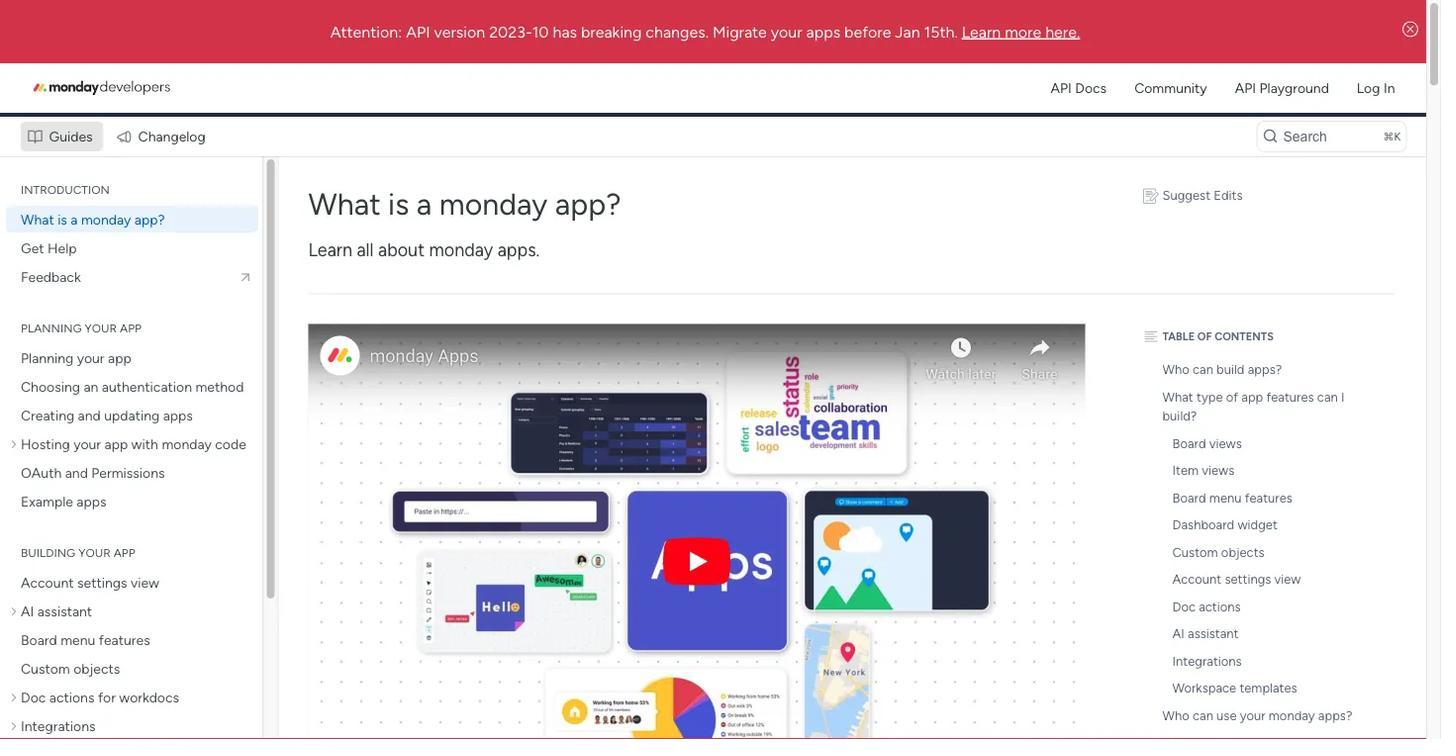 Task type: describe. For each thing, give the bounding box(es) containing it.
0 vertical spatial ai
[[20, 603, 33, 620]]

attention:
[[330, 22, 402, 41]]

community
[[1134, 80, 1207, 96]]

1 vertical spatial apps
[[162, 407, 192, 424]]

doc actions for workdocs
[[20, 689, 179, 706]]

get
[[20, 240, 44, 256]]

0 horizontal spatial board menu features link
[[5, 627, 258, 653]]

views for board views
[[1209, 435, 1242, 451]]

2 planning from the top
[[20, 349, 73, 366]]

0 horizontal spatial account settings view
[[20, 574, 159, 591]]

log
[[1357, 80, 1380, 96]]

planning your app link
[[5, 344, 258, 371]]

i
[[1341, 389, 1345, 405]]

what type of app features can i build?
[[1162, 389, 1345, 424]]

who can use your monday apps? link
[[1140, 702, 1357, 729]]

show subpages for ai assistant image
[[10, 604, 20, 618]]

0 horizontal spatial settings
[[77, 574, 127, 591]]

1 vertical spatial ai
[[1172, 626, 1185, 642]]

show subpages for doc actions for workdocs image
[[10, 690, 20, 704]]

0 horizontal spatial integrations
[[20, 718, 95, 734]]

board views link
[[1150, 430, 1357, 457]]

1 horizontal spatial learn
[[962, 22, 1001, 41]]

item
[[1172, 463, 1199, 479]]

who for who can build apps?
[[1162, 362, 1189, 378]]

example
[[20, 493, 73, 510]]

oauth and permissions link
[[5, 459, 258, 486]]

log in
[[1357, 80, 1395, 96]]

doc actions for workdocs link
[[5, 684, 258, 711]]

item views
[[1172, 463, 1234, 479]]

edits
[[1214, 188, 1243, 203]]

0 horizontal spatial account settings view link
[[5, 569, 258, 596]]

changelog image
[[116, 129, 132, 145]]

1 horizontal spatial board menu features link
[[1150, 484, 1357, 512]]

learn all about monday apps.
[[308, 239, 540, 261]]

doc actions
[[1172, 599, 1241, 615]]

1 horizontal spatial view
[[1274, 572, 1301, 587]]

app inside what type of app features can i build?
[[1241, 389, 1263, 405]]

api docs link
[[1040, 73, 1118, 103]]

search1 image
[[1262, 128, 1278, 144]]

here.
[[1045, 22, 1080, 41]]

board views
[[1172, 435, 1242, 451]]

doc for doc actions
[[1172, 599, 1196, 615]]

1 horizontal spatial account settings view link
[[1150, 566, 1357, 593]]

in
[[1384, 80, 1395, 96]]

1 horizontal spatial objects
[[1221, 544, 1264, 560]]

changelog link
[[109, 122, 216, 151]]

api playground link
[[1224, 73, 1340, 103]]

hosting
[[20, 435, 70, 452]]

creating and updating apps
[[20, 407, 192, 424]]

1 planning your app from the top
[[20, 321, 141, 336]]

dashboard
[[1172, 517, 1234, 533]]

register image
[[1140, 188, 1162, 204]]

can for who can build apps?
[[1193, 362, 1213, 378]]

building
[[20, 546, 75, 560]]

⌘k
[[1383, 130, 1401, 143]]

an
[[83, 378, 98, 395]]

build?
[[1162, 408, 1197, 424]]

guides
[[49, 128, 93, 145]]

your right use
[[1240, 708, 1265, 723]]

can inside what type of app features can i build?
[[1317, 389, 1338, 405]]

what type of app features can i build? link
[[1140, 384, 1357, 430]]

api playground
[[1235, 80, 1329, 96]]

workspace
[[1172, 680, 1236, 696]]

doc for doc actions for workdocs
[[20, 689, 45, 706]]

0 horizontal spatial what
[[20, 211, 54, 228]]

jan
[[895, 22, 920, 41]]

about
[[378, 239, 425, 261]]

who can build apps? link
[[1140, 356, 1357, 384]]

1 vertical spatial objects
[[73, 660, 120, 677]]

10
[[532, 22, 549, 41]]

authentication
[[101, 378, 192, 395]]

log in link
[[1346, 73, 1406, 103]]

your up an
[[76, 349, 104, 366]]

monday inside who can use your monday apps? link
[[1269, 708, 1315, 723]]

1 planning from the top
[[20, 321, 81, 336]]

15th.
[[924, 22, 958, 41]]

1 horizontal spatial account
[[1172, 572, 1222, 587]]

0 horizontal spatial app?
[[134, 211, 164, 228]]

has
[[553, 22, 577, 41]]

apps inside "link"
[[76, 493, 106, 510]]

0 vertical spatial board menu features
[[1172, 490, 1292, 506]]

feedback
[[20, 268, 80, 285]]

show subpages for hosting your app with monday code image
[[10, 437, 20, 451]]

for
[[97, 689, 115, 706]]

widget
[[1238, 517, 1278, 533]]

hosting your app with monday code
[[20, 435, 246, 452]]

1 horizontal spatial menu
[[1209, 490, 1242, 506]]

1 vertical spatial learn
[[308, 239, 352, 261]]

2 planning your app from the top
[[20, 349, 131, 366]]

2 vertical spatial board
[[20, 631, 57, 648]]

1 vertical spatial custom
[[20, 660, 69, 677]]

oauth
[[20, 464, 61, 481]]

what is a monday app? link
[[5, 206, 258, 233]]

1 vertical spatial custom objects
[[20, 660, 120, 677]]

who can build apps?
[[1162, 362, 1282, 378]]

0 horizontal spatial a
[[70, 211, 77, 228]]

playground
[[1259, 80, 1329, 96]]

doc actions link
[[1150, 593, 1357, 621]]

1 vertical spatial features
[[1245, 490, 1292, 506]]

creating and updating apps link
[[5, 402, 258, 429]]

1 vertical spatial ai assistant
[[1172, 626, 1239, 642]]

all
[[357, 239, 374, 261]]

1 horizontal spatial app?
[[555, 186, 621, 222]]

creating
[[20, 407, 74, 424]]

permissions
[[91, 464, 164, 481]]

your right building
[[78, 546, 110, 560]]

features inside what type of app features can i build?
[[1266, 389, 1314, 405]]

0 horizontal spatial what is a monday app?
[[20, 211, 164, 228]]

1 horizontal spatial integrations
[[1172, 653, 1242, 669]]

choosing an authentication method link
[[5, 373, 258, 400]]

monday inside the what is a monday app? link
[[81, 211, 131, 228]]

1 horizontal spatial account settings view
[[1172, 572, 1301, 587]]

1 horizontal spatial is
[[388, 186, 409, 222]]

get help link
[[5, 235, 258, 261]]

1 horizontal spatial custom objects
[[1172, 544, 1264, 560]]

app down example apps "link"
[[113, 546, 135, 560]]

type
[[1197, 389, 1223, 405]]

app up the planning your app link
[[119, 321, 141, 336]]

updating
[[104, 407, 159, 424]]

suggest edits link
[[1140, 186, 1357, 205]]

code
[[215, 435, 246, 452]]

actions for doc actions for workdocs
[[49, 689, 94, 706]]



Task type: vqa. For each thing, say whether or not it's contained in the screenshot.
OAuth and Permissions link
yes



Task type: locate. For each thing, give the bounding box(es) containing it.
app up the choosing an authentication method link
[[107, 349, 131, 366]]

views down "board views"
[[1202, 463, 1234, 479]]

can left build
[[1193, 362, 1213, 378]]

objects up doc actions for workdocs
[[73, 660, 120, 677]]

0 vertical spatial learn
[[962, 22, 1001, 41]]

changes.
[[646, 22, 709, 41]]

1 horizontal spatial actions
[[1199, 599, 1241, 615]]

1 vertical spatial integrations
[[20, 718, 95, 734]]

a down introduction in the left of the page
[[70, 211, 77, 228]]

board
[[1172, 435, 1206, 451], [1172, 490, 1206, 506], [20, 631, 57, 648]]

and
[[77, 407, 100, 424], [65, 464, 87, 481]]

oauth and permissions
[[20, 464, 164, 481]]

app?
[[555, 186, 621, 222], [134, 211, 164, 228]]

views up item views
[[1209, 435, 1242, 451]]

0 vertical spatial and
[[77, 407, 100, 424]]

monday up apps.
[[439, 186, 548, 222]]

0 vertical spatial views
[[1209, 435, 1242, 451]]

doc
[[1172, 599, 1196, 615], [20, 689, 45, 706]]

show subpages for integrations image
[[10, 719, 20, 733]]

of
[[1226, 389, 1238, 405]]

board for board views link
[[1172, 435, 1206, 451]]

1 horizontal spatial what
[[308, 186, 381, 222]]

ai assistant down building
[[20, 603, 92, 620]]

help
[[47, 240, 76, 256]]

your up the planning your app link
[[84, 321, 116, 336]]

arrow up right image
[[237, 269, 253, 285]]

actions
[[1199, 599, 1241, 615], [49, 689, 94, 706]]

ai
[[20, 603, 33, 620], [1172, 626, 1185, 642]]

board menu features up dashboard widget
[[1172, 490, 1292, 506]]

board menu features link up widget
[[1150, 484, 1357, 512]]

integrations down doc actions for workdocs
[[20, 718, 95, 734]]

assistant right show subpages for ai assistant icon
[[37, 603, 92, 620]]

settings down building your app
[[77, 574, 127, 591]]

1 vertical spatial custom objects link
[[5, 655, 258, 682]]

suggest
[[1162, 188, 1211, 203]]

use
[[1216, 708, 1237, 723]]

0 vertical spatial objects
[[1221, 544, 1264, 560]]

example apps link
[[5, 488, 258, 515]]

what up all
[[308, 186, 381, 222]]

and for oauth
[[65, 464, 87, 481]]

integrations link
[[1150, 648, 1357, 675], [5, 713, 258, 739]]

ai down doc actions
[[1172, 626, 1185, 642]]

0 vertical spatial doc
[[1172, 599, 1196, 615]]

0 horizontal spatial custom objects link
[[5, 655, 258, 682]]

0 horizontal spatial integrations link
[[5, 713, 258, 739]]

1 horizontal spatial board menu features
[[1172, 490, 1292, 506]]

your
[[771, 22, 802, 41], [84, 321, 116, 336], [76, 349, 104, 366], [73, 435, 100, 452], [78, 546, 110, 560], [1240, 708, 1265, 723]]

0 vertical spatial assistant
[[37, 603, 92, 620]]

1 vertical spatial doc
[[20, 689, 45, 706]]

0 vertical spatial ai assistant
[[20, 603, 92, 620]]

with
[[131, 435, 158, 452]]

0 horizontal spatial objects
[[73, 660, 120, 677]]

0 vertical spatial can
[[1193, 362, 1213, 378]]

1 vertical spatial actions
[[49, 689, 94, 706]]

account settings view link up doc actions
[[1150, 566, 1357, 593]]

apps? right build
[[1248, 362, 1282, 378]]

planning up choosing
[[20, 349, 73, 366]]

0 horizontal spatial view
[[130, 574, 159, 591]]

docs
[[1075, 80, 1107, 96]]

view
[[1274, 572, 1301, 587], [130, 574, 159, 591]]

get help
[[20, 240, 76, 256]]

api for api playground
[[1235, 80, 1256, 96]]

what is a monday app?
[[308, 186, 621, 222], [20, 211, 164, 228]]

0 vertical spatial who
[[1162, 362, 1189, 378]]

apps? inside who can use your monday apps? link
[[1318, 708, 1352, 723]]

0 vertical spatial board
[[1172, 435, 1206, 451]]

0 horizontal spatial apps?
[[1248, 362, 1282, 378]]

0 horizontal spatial apps
[[76, 493, 106, 510]]

guides link
[[20, 122, 103, 151]]

1 vertical spatial can
[[1317, 389, 1338, 405]]

migrate
[[713, 22, 767, 41]]

0 horizontal spatial ai assistant link
[[5, 598, 258, 625]]

board down show subpages for ai assistant icon
[[20, 631, 57, 648]]

board for board menu features link to the right
[[1172, 490, 1206, 506]]

planning your app up an
[[20, 349, 131, 366]]

planning your app
[[20, 321, 141, 336], [20, 349, 131, 366]]

integrations up workspace
[[1172, 653, 1242, 669]]

0 horizontal spatial learn
[[308, 239, 352, 261]]

a up learn all about monday apps.
[[417, 186, 432, 222]]

0 vertical spatial board menu features link
[[1150, 484, 1357, 512]]

monday inside hosting your app with monday code link
[[161, 435, 211, 452]]

ai assistant
[[20, 603, 92, 620], [1172, 626, 1239, 642]]

board menu features link up 'doc actions for workdocs' link
[[5, 627, 258, 653]]

before
[[844, 22, 891, 41]]

0 horizontal spatial doc
[[20, 689, 45, 706]]

0 vertical spatial apps
[[806, 22, 840, 41]]

1 vertical spatial board
[[1172, 490, 1206, 506]]

1 vertical spatial planning
[[20, 349, 73, 366]]

method
[[195, 378, 243, 395]]

0 vertical spatial custom objects
[[1172, 544, 1264, 560]]

account up doc actions
[[1172, 572, 1222, 587]]

doc inside 'link'
[[1172, 599, 1196, 615]]

apps down oauth and permissions
[[76, 493, 106, 510]]

account settings view down building your app
[[20, 574, 159, 591]]

1 horizontal spatial ai
[[1172, 626, 1185, 642]]

account settings view link down building your app
[[5, 569, 258, 596]]

2 vertical spatial apps
[[76, 493, 106, 510]]

can for who can use your monday apps?
[[1193, 708, 1213, 723]]

actions down dashboard widget
[[1199, 599, 1241, 615]]

workdocs
[[119, 689, 179, 706]]

assistant down doc actions
[[1188, 626, 1239, 642]]

what is a monday app? up learn all about monday apps.
[[308, 186, 621, 222]]

account down building
[[20, 574, 73, 591]]

menu
[[1209, 490, 1242, 506], [60, 631, 95, 648]]

what inside what type of app features can i build?
[[1162, 389, 1193, 405]]

a
[[417, 186, 432, 222], [70, 211, 77, 228]]

app right of
[[1241, 389, 1263, 405]]

more
[[1005, 22, 1041, 41]]

ai assistant link down building your app
[[5, 598, 258, 625]]

2 horizontal spatial what
[[1162, 389, 1193, 405]]

1 horizontal spatial apps?
[[1318, 708, 1352, 723]]

app
[[119, 321, 141, 336], [107, 349, 131, 366], [1241, 389, 1263, 405], [104, 435, 127, 452], [113, 546, 135, 560]]

apps.
[[498, 239, 540, 261]]

who can use your monday apps?
[[1162, 708, 1352, 723]]

0 vertical spatial custom
[[1172, 544, 1218, 560]]

monday apps framework image
[[26, 74, 175, 98]]

guides image
[[27, 129, 43, 145]]

integrations link up templates
[[1150, 648, 1357, 675]]

1 vertical spatial board menu features
[[20, 631, 150, 648]]

features up 'doc actions for workdocs' link
[[98, 631, 150, 648]]

is up about
[[388, 186, 409, 222]]

2 who from the top
[[1162, 708, 1189, 723]]

planning your app up the planning your app link
[[20, 321, 141, 336]]

who for who can use your monday apps?
[[1162, 708, 1189, 723]]

actions for doc actions
[[1199, 599, 1241, 615]]

example apps
[[20, 493, 106, 510]]

views inside board views link
[[1209, 435, 1242, 451]]

board menu features
[[1172, 490, 1292, 506], [20, 631, 150, 648]]

1 horizontal spatial api
[[1051, 80, 1072, 96]]

1 horizontal spatial assistant
[[1188, 626, 1239, 642]]

0 vertical spatial menu
[[1209, 490, 1242, 506]]

1 horizontal spatial what is a monday app?
[[308, 186, 621, 222]]

choosing an authentication method
[[20, 378, 243, 395]]

0 vertical spatial planning
[[20, 321, 81, 336]]

1 horizontal spatial doc
[[1172, 599, 1196, 615]]

apps? inside who can build apps? link
[[1248, 362, 1282, 378]]

can
[[1193, 362, 1213, 378], [1317, 389, 1338, 405], [1193, 708, 1213, 723]]

1 horizontal spatial ai assistant link
[[1150, 621, 1357, 648]]

workspace templates link
[[1150, 675, 1357, 702]]

account
[[1172, 572, 1222, 587], [20, 574, 73, 591]]

actions inside 'link'
[[1199, 599, 1241, 615]]

doc up show subpages for integrations image
[[20, 689, 45, 706]]

api left version
[[406, 22, 430, 41]]

0 horizontal spatial account
[[20, 574, 73, 591]]

and up example apps
[[65, 464, 87, 481]]

custom objects down dashboard widget
[[1172, 544, 1264, 560]]

custom objects link down widget
[[1150, 539, 1357, 566]]

api left playground
[[1235, 80, 1256, 96]]

account settings view up doc actions 'link'
[[1172, 572, 1301, 587]]

1 vertical spatial assistant
[[1188, 626, 1239, 642]]

custom objects link up 'doc actions for workdocs' link
[[5, 655, 258, 682]]

ai assistant link down doc actions
[[1150, 621, 1357, 648]]

1 horizontal spatial ai assistant
[[1172, 626, 1239, 642]]

features down who can build apps? link
[[1266, 389, 1314, 405]]

is up help
[[57, 211, 67, 228]]

api for api docs
[[1051, 80, 1072, 96]]

templates
[[1240, 680, 1297, 696]]

monday down templates
[[1269, 708, 1315, 723]]

api left docs on the top of page
[[1051, 80, 1072, 96]]

learn right 15th.
[[962, 22, 1001, 41]]

views inside item views 'link'
[[1202, 463, 1234, 479]]

custom objects
[[1172, 544, 1264, 560], [20, 660, 120, 677]]

board down the item
[[1172, 490, 1206, 506]]

monday up get help link
[[81, 211, 131, 228]]

dashboard widget link
[[1150, 512, 1357, 539]]

board menu features up doc actions for workdocs
[[20, 631, 150, 648]]

build
[[1216, 362, 1245, 378]]

apps? down workspace templates link
[[1318, 708, 1352, 723]]

version
[[434, 22, 485, 41]]

0 vertical spatial integrations
[[1172, 653, 1242, 669]]

and down an
[[77, 407, 100, 424]]

who down workspace
[[1162, 708, 1189, 723]]

0 horizontal spatial custom
[[20, 660, 69, 677]]

building your app
[[20, 546, 135, 560]]

learn more here. link
[[962, 22, 1080, 41]]

1 horizontal spatial custom objects link
[[1150, 539, 1357, 566]]

custom objects up doc actions for workdocs
[[20, 660, 120, 677]]

feedback link
[[5, 263, 258, 290]]

what is a monday app? down introduction in the left of the page
[[20, 211, 164, 228]]

objects down the dashboard widget "link"
[[1221, 544, 1264, 560]]

0 vertical spatial actions
[[1199, 599, 1241, 615]]

1 vertical spatial planning your app
[[20, 349, 131, 366]]

suggest edits
[[1162, 188, 1243, 203]]

integrations link down 'doc actions for workdocs' link
[[5, 713, 258, 739]]

choosing
[[20, 378, 80, 395]]

what up get
[[20, 211, 54, 228]]

app left with
[[104, 435, 127, 452]]

attention: api version 2023-10 has breaking changes. migrate your apps before jan 15th. learn more here.
[[330, 22, 1080, 41]]

search
[[1283, 129, 1327, 144]]

0 horizontal spatial ai
[[20, 603, 33, 620]]

ai down building
[[20, 603, 33, 620]]

your right migrate
[[771, 22, 802, 41]]

settings up doc actions 'link'
[[1225, 572, 1271, 587]]

2 horizontal spatial apps
[[806, 22, 840, 41]]

0 horizontal spatial ai assistant
[[20, 603, 92, 620]]

workspace templates
[[1172, 680, 1297, 696]]

what up build?
[[1162, 389, 1193, 405]]

custom up show subpages for doc actions for workdocs image
[[20, 660, 69, 677]]

learn left all
[[308, 239, 352, 261]]

monday left apps.
[[429, 239, 493, 261]]

monday right with
[[161, 435, 211, 452]]

changelog
[[138, 128, 206, 145]]

1 who from the top
[[1162, 362, 1189, 378]]

actions left the for in the left bottom of the page
[[49, 689, 94, 706]]

monday
[[439, 186, 548, 222], [81, 211, 131, 228], [429, 239, 493, 261], [161, 435, 211, 452], [1269, 708, 1315, 723]]

1 horizontal spatial a
[[417, 186, 432, 222]]

who up build?
[[1162, 362, 1189, 378]]

board up the item
[[1172, 435, 1206, 451]]

0 vertical spatial integrations link
[[1150, 648, 1357, 675]]

1 horizontal spatial settings
[[1225, 572, 1271, 587]]

1 horizontal spatial custom
[[1172, 544, 1218, 560]]

features up widget
[[1245, 490, 1292, 506]]

menu up doc actions for workdocs
[[60, 631, 95, 648]]

views for item views
[[1202, 463, 1234, 479]]

2023-
[[489, 22, 532, 41]]

2 vertical spatial features
[[98, 631, 150, 648]]

introduction
[[20, 183, 109, 197]]

api docs
[[1051, 80, 1107, 96]]

apps down authentication
[[162, 407, 192, 424]]

apps
[[806, 22, 840, 41], [162, 407, 192, 424], [76, 493, 106, 510]]

and for creating
[[77, 407, 100, 424]]

1 vertical spatial views
[[1202, 463, 1234, 479]]

community link
[[1123, 73, 1218, 103]]

view up doc actions 'link'
[[1274, 572, 1301, 587]]

0 horizontal spatial menu
[[60, 631, 95, 648]]

ai assistant down doc actions
[[1172, 626, 1239, 642]]

2 vertical spatial can
[[1193, 708, 1213, 723]]

0 horizontal spatial is
[[57, 211, 67, 228]]

apps left before at top
[[806, 22, 840, 41]]

0 vertical spatial apps?
[[1248, 362, 1282, 378]]

0 horizontal spatial api
[[406, 22, 430, 41]]

1 horizontal spatial integrations link
[[1150, 648, 1357, 675]]

item views link
[[1150, 457, 1357, 484]]

doc down dashboard in the bottom right of the page
[[1172, 599, 1196, 615]]

settings
[[1225, 572, 1271, 587], [77, 574, 127, 591]]

custom down dashboard in the bottom right of the page
[[1172, 544, 1218, 560]]

hosting your app with monday code link
[[5, 431, 258, 457]]

menu up dashboard widget
[[1209, 490, 1242, 506]]

1 vertical spatial who
[[1162, 708, 1189, 723]]

can left i
[[1317, 389, 1338, 405]]

view down building your app
[[130, 574, 159, 591]]

account settings view link
[[1150, 566, 1357, 593], [5, 569, 258, 596]]

1 horizontal spatial apps
[[162, 407, 192, 424]]

can left use
[[1193, 708, 1213, 723]]

objects
[[1221, 544, 1264, 560], [73, 660, 120, 677]]

planning down 'feedback'
[[20, 321, 81, 336]]

1 vertical spatial integrations link
[[5, 713, 258, 739]]

custom
[[1172, 544, 1218, 560], [20, 660, 69, 677]]

breaking
[[581, 22, 642, 41]]

0 horizontal spatial actions
[[49, 689, 94, 706]]

1 vertical spatial apps?
[[1318, 708, 1352, 723]]

0 horizontal spatial assistant
[[37, 603, 92, 620]]

your up oauth and permissions
[[73, 435, 100, 452]]



